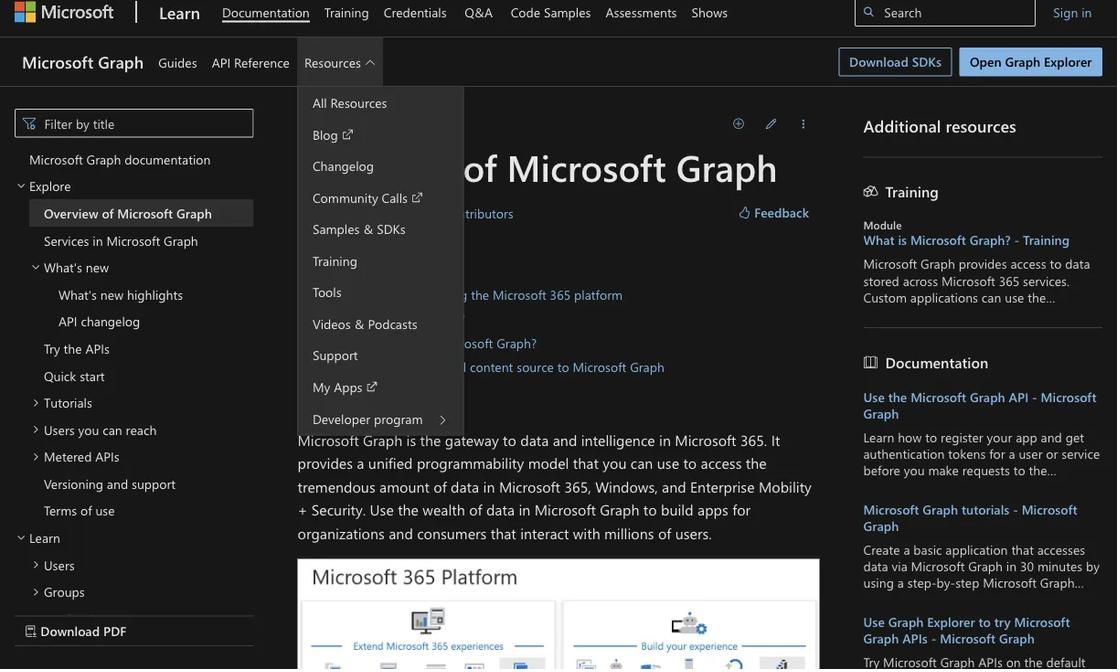 Task type: locate. For each thing, give the bounding box(es) containing it.
1 horizontal spatial use
[[657, 453, 679, 473]]

in
[[298, 248, 312, 270]]

1 vertical spatial graph?
[[425, 310, 466, 327]]

documentation up use the microsoft graph api - microsoft graph link
[[886, 352, 989, 372]]

what's
[[44, 258, 82, 275], [59, 285, 97, 302], [312, 310, 351, 327]]

support link
[[298, 339, 373, 371]]

1 vertical spatial can
[[103, 421, 122, 438]]

0 horizontal spatial explorer
[[928, 613, 976, 630]]

metered
[[44, 448, 92, 465]]

module
[[864, 217, 902, 232]]

can left 'reach'
[[103, 421, 122, 438]]

1 vertical spatial use
[[95, 502, 115, 519]]

using
[[864, 574, 894, 591]]

1 horizontal spatial sdks
[[912, 53, 942, 70]]

0 horizontal spatial with
[[412, 334, 436, 351]]

can up windows,
[[631, 453, 653, 473]]

0 horizontal spatial documentation
[[222, 3, 310, 20]]

you
[[369, 334, 390, 351], [78, 421, 99, 438], [603, 453, 627, 473], [904, 462, 925, 479]]

data and services powering the microsoft 365 platform what's in microsoft graph? what can you do with microsoft graph? bring data from an external content source to microsoft graph
[[312, 286, 665, 375]]

group for learn
[[29, 551, 254, 669]]

0 horizontal spatial api
[[59, 312, 77, 329]]

training link up the tools
[[298, 245, 372, 276]]

use down tutorial.
[[864, 613, 885, 630]]

1 horizontal spatial graph?
[[497, 334, 537, 351]]

sdks down calls
[[377, 220, 406, 237]]

data inside data and services powering the microsoft 365 platform what's in microsoft graph? what can you do with microsoft graph? bring data from an external content source to microsoft graph
[[345, 358, 370, 375]]

api changelog
[[59, 312, 140, 329]]

shows
[[692, 3, 728, 20]]

the down program
[[420, 430, 441, 449]]

group containing users
[[29, 551, 254, 669]]

new up changelog
[[100, 285, 124, 302]]

0 horizontal spatial samples
[[313, 220, 360, 237]]

in
[[1082, 3, 1092, 20], [93, 231, 103, 248], [354, 310, 365, 327], [659, 430, 671, 449], [483, 476, 495, 496], [519, 500, 531, 519], [1007, 558, 1017, 575]]

resources
[[304, 53, 361, 70], [331, 94, 387, 111]]

& up "article"
[[363, 220, 374, 237]]

0 vertical spatial users
[[44, 421, 75, 438]]

videos & podcasts
[[313, 315, 418, 332]]

group containing overview of microsoft graph
[[29, 199, 254, 524]]

users you can reach
[[44, 421, 157, 438]]

assessments
[[606, 3, 677, 20]]

open
[[970, 53, 1002, 70]]

primary navigation
[[14, 109, 254, 669]]

0 horizontal spatial overview
[[44, 204, 98, 221]]

can down "videos & podcasts"
[[346, 334, 366, 351]]

the right powering
[[471, 286, 489, 303]]

api
[[212, 53, 231, 70], [59, 312, 77, 329], [1009, 388, 1029, 405]]

a inside microsoft graph is the gateway to data and intelligence in microsoft 365. it provides a unified programmability model that you can use to access the tremendous amount of data in microsoft 365, windows, and enterprise mobility + security. use the wealth of data in microsoft graph to build apps for organizations and consumers that interact with millions of users.
[[357, 453, 364, 473]]

with right do
[[412, 334, 436, 351]]

0 vertical spatial overview
[[298, 143, 453, 191]]

in right services
[[93, 231, 103, 248]]

with
[[412, 334, 436, 351], [573, 523, 601, 543]]

terms
[[44, 502, 77, 519]]

learn left how
[[864, 429, 895, 446]]

you left make
[[904, 462, 925, 479]]

api inside banner
[[212, 53, 231, 70]]

assessments link
[[598, 0, 685, 37]]

and inside data and services powering the microsoft 365 platform what's in microsoft graph? what can you do with microsoft graph? bring data from an external content source to microsoft graph
[[342, 286, 363, 303]]

training link up resources dropdown button
[[317, 0, 377, 37]]

how
[[898, 429, 922, 446]]

0 vertical spatial explorer
[[1044, 53, 1092, 70]]

that up the 365,
[[573, 453, 599, 473]]

graph?
[[970, 231, 1011, 248], [425, 310, 466, 327], [497, 334, 537, 351]]

2 horizontal spatial can
[[631, 453, 653, 473]]

to right source
[[558, 358, 569, 375]]

1 horizontal spatial that
[[573, 453, 599, 473]]

you up metered apis
[[78, 421, 99, 438]]

accesses
[[1038, 541, 1086, 558]]

group inside group
[[44, 280, 254, 334]]

use up build
[[657, 453, 679, 473]]

2 vertical spatial api
[[1009, 388, 1029, 405]]

user
[[1019, 445, 1043, 462]]

& right videos
[[354, 315, 365, 332]]

applications
[[44, 610, 113, 627]]

highlights
[[127, 285, 183, 302]]

groups
[[44, 583, 85, 600]]

tools
[[313, 283, 342, 300]]

0 vertical spatial resources
[[304, 53, 361, 70]]

that left interact
[[491, 523, 516, 543]]

1 vertical spatial resources
[[331, 94, 387, 111]]

use down amount
[[370, 500, 394, 519]]

api inside use the microsoft graph api - microsoft graph learn how to register your app and get authentication tokens for a user or service before you make requests to the microsoft graph api. microsoft graph tutorials - microsoft graph create a basic application that accesses data via microsoft graph in 30 minutes by using a step-by-step microsoft graph tutorial.
[[1009, 388, 1029, 405]]

0 vertical spatial overview of microsoft graph
[[298, 143, 778, 191]]

enterprise
[[690, 476, 755, 496]]

1 vertical spatial for
[[733, 500, 751, 519]]

overview of microsoft graph main content
[[298, 109, 820, 669]]

1 vertical spatial explorer
[[928, 613, 976, 630]]

1 horizontal spatial overview
[[298, 143, 453, 191]]

2 horizontal spatial api
[[1009, 388, 1029, 405]]

module what is microsoft graph? - training
[[864, 217, 1070, 248]]

apis down tutorial.
[[903, 630, 928, 647]]

article review date element
[[348, 202, 413, 225]]

1 horizontal spatial explorer
[[1044, 53, 1092, 70]]

1 horizontal spatial can
[[346, 334, 366, 351]]

what inside module what is microsoft graph? - training
[[864, 231, 895, 248]]

is inside module what is microsoft graph? - training
[[898, 231, 907, 248]]

samples right code
[[544, 3, 591, 20]]

2 vertical spatial use
[[864, 613, 885, 630]]

in left 30
[[1007, 558, 1017, 575]]

the down the 365.
[[746, 453, 767, 473]]

use down the versioning and support
[[95, 502, 115, 519]]

download sdks link
[[839, 47, 952, 76]]

1 horizontal spatial what
[[864, 231, 895, 248]]

1 vertical spatial what
[[312, 334, 342, 351]]

1 horizontal spatial for
[[990, 445, 1006, 462]]

use up authentication
[[864, 388, 885, 405]]

use inside use the microsoft graph api - microsoft graph learn how to register your app and get authentication tokens for a user or service before you make requests to the microsoft graph api. microsoft graph tutorials - microsoft graph create a basic application that accesses data via microsoft graph in 30 minutes by using a step-by-step microsoft graph tutorial.
[[864, 388, 885, 405]]

0 horizontal spatial what
[[312, 334, 342, 351]]

1 horizontal spatial api
[[212, 53, 231, 70]]

you down intelligence
[[603, 453, 627, 473]]

and up model
[[553, 430, 577, 449]]

sdks left open
[[912, 53, 942, 70]]

data down programmability
[[451, 476, 479, 496]]

sdks inside samples & sdks "link"
[[377, 220, 406, 237]]

that left accesses
[[1012, 541, 1034, 558]]

users for users you can reach
[[44, 421, 75, 438]]

group for what's new
[[44, 280, 254, 334]]

learn
[[159, 1, 200, 23], [864, 429, 895, 446], [29, 529, 60, 546]]

tutorial.
[[864, 591, 907, 608]]

0 vertical spatial can
[[346, 334, 366, 351]]

0 vertical spatial download
[[850, 53, 909, 70]]

resources inside resources dropdown button
[[304, 53, 361, 70]]

what can you do with microsoft graph? link
[[312, 334, 537, 351]]

explorer
[[1044, 53, 1092, 70], [928, 613, 976, 630]]

download inside download pdf button
[[41, 623, 100, 639]]

download inside download sdks link
[[850, 53, 909, 70]]

overview inside 'overview of microsoft graph' link
[[44, 204, 98, 221]]

samples inside "link"
[[313, 220, 360, 237]]

banner containing learn
[[0, 0, 1118, 436]]

0 horizontal spatial use
[[95, 502, 115, 519]]

1 vertical spatial api
[[59, 312, 77, 329]]

api for api changelog
[[59, 312, 77, 329]]

gateway
[[445, 430, 499, 449]]

download down groups
[[41, 623, 100, 639]]

what's down services
[[44, 258, 82, 275]]

0 horizontal spatial is
[[407, 430, 416, 449]]

0 vertical spatial what
[[864, 231, 895, 248]]

365.
[[741, 430, 767, 449]]

community calls
[[313, 189, 408, 206]]

2 users from the top
[[44, 556, 75, 573]]

explorer down sign in link
[[1044, 53, 1092, 70]]

reach
[[126, 421, 157, 438]]

new up what's new highlights on the top of the page
[[86, 258, 109, 275]]

is inside microsoft graph is the gateway to data and intelligence in microsoft 365. it provides a unified programmability model that you can use to access the tremendous amount of data in microsoft 365, windows, and enterprise mobility + security. use the wealth of data in microsoft graph to build apps for organizations and consumers that interact with millions of users.
[[407, 430, 416, 449]]

1 horizontal spatial download
[[850, 53, 909, 70]]

banner
[[0, 0, 1118, 436]]

2 vertical spatial what's
[[312, 310, 351, 327]]

and inside use the microsoft graph api - microsoft graph learn how to register your app and get authentication tokens for a user or service before you make requests to the microsoft graph api. microsoft graph tutorials - microsoft graph create a basic application that accesses data via microsoft graph in 30 minutes by using a step-by-step microsoft graph tutorial.
[[1041, 429, 1063, 446]]

0 vertical spatial apis
[[85, 339, 110, 356]]

my apps link
[[298, 371, 393, 402]]

overview of microsoft graph up "services in microsoft graph"
[[44, 204, 212, 221]]

documentation up reference
[[222, 3, 310, 20]]

tree item containing what's new
[[29, 253, 254, 334]]

Search search field
[[855, 0, 1036, 26], [855, 0, 1036, 26]]

0 vertical spatial use
[[657, 453, 679, 473]]

services in microsoft graph
[[44, 231, 198, 248]]

resources up all
[[304, 53, 361, 70]]

0 horizontal spatial sdks
[[377, 220, 406, 237]]

0 vertical spatial &
[[363, 220, 374, 237]]

table of contents tree
[[14, 145, 254, 669]]

terms of use link
[[29, 497, 254, 524]]

group containing what's new highlights
[[44, 280, 254, 334]]

users up groups
[[44, 556, 75, 573]]

can
[[346, 334, 366, 351], [103, 421, 122, 438], [631, 453, 653, 473]]

2 vertical spatial apis
[[903, 630, 928, 647]]

0 vertical spatial for
[[990, 445, 1006, 462]]

tree item containing explore
[[14, 172, 254, 524]]

1 vertical spatial what's
[[59, 285, 97, 302]]

data up model
[[521, 430, 549, 449]]

is for microsoft
[[898, 231, 907, 248]]

1 horizontal spatial samples
[[544, 3, 591, 20]]

- inside use graph explorer to try microsoft graph apis - microsoft graph
[[932, 630, 937, 647]]

0 vertical spatial what's
[[44, 258, 82, 275]]

1 horizontal spatial is
[[898, 231, 907, 248]]

1 horizontal spatial learn
[[159, 1, 200, 23]]

0 horizontal spatial graph?
[[425, 310, 466, 327]]

the
[[471, 286, 489, 303], [64, 339, 82, 356], [889, 388, 907, 405], [420, 430, 441, 449], [746, 453, 767, 473], [1029, 462, 1048, 479], [398, 500, 419, 519]]

with right interact
[[573, 523, 601, 543]]

22 contributors
[[427, 205, 514, 221]]

1 vertical spatial &
[[354, 315, 365, 332]]

1 vertical spatial samples
[[313, 220, 360, 237]]

to left the try
[[979, 613, 991, 630]]

1 vertical spatial overview
[[44, 204, 98, 221]]

2 vertical spatial can
[[631, 453, 653, 473]]

for right the tokens
[[990, 445, 1006, 462]]

you inside microsoft graph is the gateway to data and intelligence in microsoft 365. it provides a unified programmability model that you can use to access the tremendous amount of data in microsoft 365, windows, and enterprise mobility + security. use the wealth of data in microsoft graph to build apps for organizations and consumers that interact with millions of users.
[[603, 453, 627, 473]]

explorer inside use graph explorer to try microsoft graph apis - microsoft graph
[[928, 613, 976, 630]]

security.
[[312, 500, 366, 519]]

a left basic on the bottom of page
[[904, 541, 910, 558]]

2 horizontal spatial that
[[1012, 541, 1034, 558]]

new
[[86, 258, 109, 275], [100, 285, 124, 302]]

0 vertical spatial api
[[212, 53, 231, 70]]

1 vertical spatial apis
[[95, 448, 120, 465]]

use for use the microsoft graph api - microsoft graph learn how to register your app and get authentication tokens for a user or service before you make requests to the microsoft graph api. microsoft graph tutorials - microsoft graph create a basic application that accesses data via microsoft graph in 30 minutes by using a step-by-step microsoft graph tutorial.
[[864, 388, 885, 405]]

download
[[850, 53, 909, 70], [41, 623, 100, 639]]

group for explore
[[29, 199, 254, 524]]

what's down the data on the top of the page
[[312, 310, 351, 327]]

api up the try the apis
[[59, 312, 77, 329]]

guides link
[[151, 37, 205, 86]]

api left reference
[[212, 53, 231, 70]]

download up additional
[[850, 53, 909, 70]]

0 vertical spatial learn
[[159, 1, 200, 23]]

use inside use graph explorer to try microsoft graph apis - microsoft graph
[[864, 613, 885, 630]]

for right apps
[[733, 500, 751, 519]]

changelog
[[81, 312, 140, 329]]

0 horizontal spatial can
[[103, 421, 122, 438]]

1 vertical spatial sdks
[[377, 220, 406, 237]]

1 vertical spatial is
[[407, 430, 416, 449]]

sdks
[[912, 53, 942, 70], [377, 220, 406, 237]]

what's for what's new
[[44, 258, 82, 275]]

api up app
[[1009, 388, 1029, 405]]

group
[[29, 199, 254, 524], [44, 280, 254, 334], [29, 551, 254, 669]]

service
[[1062, 445, 1100, 462]]

apis inside use graph explorer to try microsoft graph apis - microsoft graph
[[903, 630, 928, 647]]

1 vertical spatial overview of microsoft graph
[[44, 204, 212, 221]]

2 horizontal spatial graph?
[[970, 231, 1011, 248]]

sdks inside download sdks link
[[912, 53, 942, 70]]

apis down the api changelog
[[85, 339, 110, 356]]

samples up this
[[313, 220, 360, 237]]

versioning and support link
[[29, 470, 254, 497]]

0 horizontal spatial download
[[41, 623, 100, 639]]

documentation
[[125, 150, 211, 167]]

learn down terms
[[29, 529, 60, 546]]

this
[[317, 248, 344, 270]]

0 horizontal spatial learn
[[29, 529, 60, 546]]

in inside use the microsoft graph api - microsoft graph learn how to register your app and get authentication tokens for a user or service before you make requests to the microsoft graph api. microsoft graph tutorials - microsoft graph create a basic application that accesses data via microsoft graph in 30 minutes by using a step-by-step microsoft graph tutorial.
[[1007, 558, 1017, 575]]

graph inside 'link'
[[164, 231, 198, 248]]

api inside group
[[59, 312, 77, 329]]

the down app
[[1029, 462, 1048, 479]]

users up 'metered'
[[44, 421, 75, 438]]

0 vertical spatial use
[[864, 388, 885, 405]]

training
[[324, 3, 369, 20], [886, 181, 939, 201], [1023, 231, 1070, 248], [313, 252, 357, 269]]

tree item
[[14, 172, 254, 524], [29, 253, 254, 334], [14, 524, 254, 669]]

and left support
[[107, 475, 128, 492]]

the inside group
[[64, 339, 82, 356]]

mobility
[[759, 476, 812, 496]]

0 horizontal spatial for
[[733, 500, 751, 519]]

explore
[[29, 177, 71, 194]]

contributors
[[445, 205, 514, 221]]

in right videos
[[354, 310, 365, 327]]

0 horizontal spatial overview of microsoft graph
[[44, 204, 212, 221]]

the right try in the left bottom of the page
[[64, 339, 82, 356]]

learn up guides link
[[159, 1, 200, 23]]

resources inside all resources link
[[331, 94, 387, 111]]

graph? inside module what is microsoft graph? - training
[[970, 231, 1011, 248]]

article
[[298, 205, 334, 222]]

0 vertical spatial graph?
[[970, 231, 1011, 248]]

1 vertical spatial users
[[44, 556, 75, 573]]

1 vertical spatial use
[[370, 500, 394, 519]]

millions
[[605, 523, 654, 543]]

0 vertical spatial with
[[412, 334, 436, 351]]

overview of microsoft graph up contributors
[[298, 143, 778, 191]]

you inside use the microsoft graph api - microsoft graph learn how to register your app and get authentication tokens for a user or service before you make requests to the microsoft graph api. microsoft graph tutorials - microsoft graph create a basic application that accesses data via microsoft graph in 30 minutes by using a step-by-step microsoft graph tutorial.
[[904, 462, 925, 479]]

to inside data and services powering the microsoft 365 platform what's in microsoft graph? what can you do with microsoft graph? bring data from an external content source to microsoft graph
[[558, 358, 569, 375]]

and left get
[[1041, 429, 1063, 446]]

Search search field
[[15, 109, 254, 138]]

use inside "table of contents" tree
[[95, 502, 115, 519]]

try
[[995, 613, 1011, 630]]

application
[[946, 541, 1008, 558]]

apis up the versioning and support
[[95, 448, 120, 465]]

resources right all
[[331, 94, 387, 111]]

in right intelligence
[[659, 430, 671, 449]]

& inside "link"
[[363, 220, 374, 237]]

0 vertical spatial new
[[86, 258, 109, 275]]

of right terms
[[80, 502, 92, 519]]

requests
[[963, 462, 1011, 479]]

use inside microsoft graph is the gateway to data and intelligence in microsoft 365. it provides a unified programmability model that you can use to access the tremendous amount of data in microsoft 365, windows, and enterprise mobility + security. use the wealth of data in microsoft graph to build apps for organizations and consumers that interact with millions of users.
[[370, 500, 394, 519]]

users.
[[676, 523, 712, 543]]

0 vertical spatial sdks
[[912, 53, 942, 70]]

1 horizontal spatial overview of microsoft graph
[[298, 143, 778, 191]]

learn inside "tree item"
[[29, 529, 60, 546]]

and right the tools
[[342, 286, 363, 303]]

1 users from the top
[[44, 421, 75, 438]]

samples & sdks
[[313, 220, 406, 237]]

try the apis
[[44, 339, 110, 356]]

1 vertical spatial with
[[573, 523, 601, 543]]

credentials link
[[377, 0, 454, 37]]

you left do
[[369, 334, 390, 351]]

api reference
[[212, 53, 290, 70]]

explorer for open graph explorer
[[1044, 53, 1092, 70]]

explorer down by-
[[928, 613, 976, 630]]

via
[[892, 558, 908, 575]]

2 vertical spatial learn
[[29, 529, 60, 546]]

of up contributors
[[463, 143, 497, 191]]

data
[[345, 358, 370, 375], [521, 430, 549, 449], [451, 476, 479, 496], [486, 500, 515, 519], [864, 558, 889, 575]]

1 vertical spatial new
[[100, 285, 124, 302]]

1 horizontal spatial with
[[573, 523, 601, 543]]

you inside group
[[78, 421, 99, 438]]

1 vertical spatial learn
[[864, 429, 895, 446]]

1 horizontal spatial documentation
[[886, 352, 989, 372]]

what's down what's new
[[59, 285, 97, 302]]

a left step- at the right bottom of the page
[[898, 574, 904, 591]]

1 vertical spatial download
[[41, 623, 100, 639]]

0 vertical spatial is
[[898, 231, 907, 248]]

data up apps
[[345, 358, 370, 375]]

download for download sdks
[[850, 53, 909, 70]]

overview inside overview of microsoft graph main content
[[298, 143, 453, 191]]

add microsoft graph overview - microsoft graph | microsoft learn to a collection image
[[734, 116, 745, 131]]

a left unified
[[357, 453, 364, 473]]

2 horizontal spatial learn
[[864, 429, 895, 446]]

data left via
[[864, 558, 889, 575]]



Task type: describe. For each thing, give the bounding box(es) containing it.
in up interact
[[519, 500, 531, 519]]

versioning and support
[[44, 475, 176, 492]]

download for download pdf
[[41, 623, 100, 639]]

credentials
[[384, 3, 447, 20]]

provides
[[298, 453, 353, 473]]

step
[[956, 574, 980, 591]]

microsoft graph documentation link
[[15, 145, 254, 172]]

to left build
[[644, 500, 657, 519]]

data inside use the microsoft graph api - microsoft graph learn how to register your app and get authentication tokens for a user or service before you make requests to the microsoft graph api. microsoft graph tutorials - microsoft graph create a basic application that accesses data via microsoft graph in 30 minutes by using a step-by-step microsoft graph tutorial.
[[864, 558, 889, 575]]

training inside module what is microsoft graph? - training
[[1023, 231, 1070, 248]]

data and services powering the microsoft 365 platform link
[[312, 286, 623, 303]]

1 vertical spatial documentation
[[886, 352, 989, 372]]

bring
[[312, 358, 342, 375]]

external
[[422, 358, 467, 375]]

and up build
[[662, 476, 686, 496]]

blog
[[313, 126, 338, 143]]

wealth
[[423, 500, 465, 519]]

sign in
[[1054, 3, 1092, 20]]

the inside data and services powering the microsoft 365 platform what's in microsoft graph? what can you do with microsoft graph? bring data from an external content source to microsoft graph
[[471, 286, 489, 303]]

twitter link
[[616, 176, 819, 204]]

use inside microsoft graph is the gateway to data and intelligence in microsoft 365. it provides a unified programmability model that you can use to access the tremendous amount of data in microsoft 365, windows, and enterprise mobility + security. use the wealth of data in microsoft graph to build apps for organizations and consumers that interact with millions of users.
[[657, 453, 679, 473]]

my
[[313, 378, 330, 395]]

of right wealth at left
[[469, 500, 482, 519]]

0 vertical spatial documentation
[[222, 3, 310, 20]]

documentation link
[[215, 0, 317, 37]]

for inside microsoft graph is the gateway to data and intelligence in microsoft 365. it provides a unified programmability model that you can use to access the tremendous amount of data in microsoft 365, windows, and enterprise mobility + security. use the wealth of data in microsoft graph to build apps for organizations and consumers that interact with millions of users.
[[733, 500, 751, 519]]

can inside "table of contents" tree
[[103, 421, 122, 438]]

in right sign
[[1082, 3, 1092, 20]]

what is microsoft graph? - training link
[[864, 231, 1103, 248]]

can inside data and services powering the microsoft 365 platform what's in microsoft graph? what can you do with microsoft graph? bring data from an external content source to microsoft graph
[[346, 334, 366, 351]]

Filter by title text field
[[15, 109, 254, 138]]

of up wealth at left
[[434, 476, 447, 496]]

resources button
[[297, 37, 383, 86]]

in this article navigation
[[298, 248, 820, 406]]

community
[[313, 189, 378, 206]]

the up how
[[889, 388, 907, 405]]

0 horizontal spatial that
[[491, 523, 516, 543]]

api changelog link
[[44, 307, 254, 334]]

programmability
[[417, 453, 524, 473]]

data up consumers
[[486, 500, 515, 519]]

1 vertical spatial training link
[[298, 245, 372, 276]]

try
[[44, 339, 60, 356]]

services
[[44, 231, 89, 248]]

that inside use the microsoft graph api - microsoft graph learn how to register your app and get authentication tokens for a user or service before you make requests to the microsoft graph api. microsoft graph tutorials - microsoft graph create a basic application that accesses data via microsoft graph in 30 minutes by using a step-by-step microsoft graph tutorial.
[[1012, 541, 1034, 558]]

microsoft graph, microsoft graph data connect, and microsoft graph connectors enable extending microsoft 365 experiences and building intelligent apps. image
[[298, 559, 820, 669]]

training inside resources element
[[313, 252, 357, 269]]

tremendous
[[298, 476, 376, 496]]

learn inside use the microsoft graph api - microsoft graph learn how to register your app and get authentication tokens for a user or service before you make requests to the microsoft graph api. microsoft graph tutorials - microsoft graph create a basic application that accesses data via microsoft graph in 30 minutes by using a step-by-step microsoft graph tutorial.
[[864, 429, 895, 446]]

and down amount
[[389, 523, 413, 543]]

what inside data and services powering the microsoft 365 platform what's in microsoft graph? what can you do with microsoft graph? bring data from an external content source to microsoft graph
[[312, 334, 342, 351]]

what's new
[[44, 258, 109, 275]]

use the microsoft graph api - microsoft graph learn how to register your app and get authentication tokens for a user or service before you make requests to the microsoft graph api. microsoft graph tutorials - microsoft graph create a basic application that accesses data via microsoft graph in 30 minutes by using a step-by-step microsoft graph tutorial.
[[864, 388, 1100, 608]]

from
[[374, 358, 401, 375]]

tutorials
[[962, 500, 1010, 517]]

and inside group
[[107, 475, 128, 492]]

by-
[[937, 574, 956, 591]]

tree item containing learn
[[14, 524, 254, 669]]

users for users
[[44, 556, 75, 573]]

all resources link
[[298, 87, 402, 118]]

create
[[864, 541, 900, 558]]

microsoft inside module what is microsoft graph? - training
[[911, 231, 966, 248]]

explorer for use graph explorer to try microsoft graph apis - microsoft graph
[[928, 613, 976, 630]]

support
[[313, 347, 358, 364]]

try the apis link
[[29, 334, 254, 361]]

tools link
[[298, 276, 356, 308]]

to right gateway
[[503, 430, 517, 449]]

- inside module what is microsoft graph? - training
[[1015, 231, 1020, 248]]

changelog
[[313, 157, 374, 174]]

what's inside data and services powering the microsoft 365 platform what's in microsoft graph? what can you do with microsoft graph? bring data from an external content source to microsoft graph
[[312, 310, 351, 327]]

article
[[348, 248, 394, 270]]

samples & sdks link
[[298, 213, 420, 245]]

quick
[[44, 366, 76, 383]]

developer program button
[[298, 402, 463, 435]]

sign in link
[[1043, 0, 1103, 26]]

microsoft inside 'link'
[[106, 231, 160, 248]]

or
[[1046, 445, 1058, 462]]

twitter
[[642, 181, 682, 198]]

get
[[1066, 429, 1085, 446]]

in this article
[[298, 248, 394, 270]]

all resources
[[313, 94, 387, 111]]

& for samples
[[363, 220, 374, 237]]

api for api reference
[[212, 53, 231, 70]]

0 vertical spatial training link
[[317, 0, 377, 37]]

& for videos
[[354, 315, 365, 332]]

minutes
[[1038, 558, 1083, 575]]

services
[[367, 286, 411, 303]]

changelog link
[[298, 150, 389, 182]]

use for use graph explorer to try microsoft graph apis - microsoft graph
[[864, 613, 885, 630]]

in inside 'link'
[[93, 231, 103, 248]]

open graph explorer
[[970, 53, 1092, 70]]

access
[[701, 453, 742, 473]]

what's new highlights
[[59, 285, 183, 302]]

to right how
[[926, 429, 938, 446]]

0 vertical spatial samples
[[544, 3, 591, 20]]

22 contributors button
[[427, 205, 514, 221]]

microsoft graph link
[[15, 37, 151, 86]]

code samples link
[[504, 0, 598, 37]]

2 vertical spatial graph?
[[497, 334, 537, 351]]

do
[[393, 334, 409, 351]]

overview of microsoft graph inside main content
[[298, 143, 778, 191]]

authentication
[[864, 445, 945, 462]]

an
[[404, 358, 418, 375]]

new for what's new highlights
[[100, 285, 124, 302]]

code samples
[[511, 3, 591, 20]]

new for what's new
[[86, 258, 109, 275]]

edit image
[[766, 116, 777, 131]]

use the microsoft graph api - microsoft graph link
[[864, 388, 1103, 422]]

shows link
[[685, 0, 735, 37]]

q&a link
[[454, 0, 504, 37]]

learn inside "link"
[[159, 1, 200, 23]]

the down amount
[[398, 500, 419, 519]]

resources element
[[297, 86, 464, 436]]

before
[[864, 462, 901, 479]]

to inside use graph explorer to try microsoft graph apis - microsoft graph
[[979, 613, 991, 630]]

what's for what's new highlights
[[59, 285, 97, 302]]

what's new highlights link
[[44, 280, 254, 307]]

source
[[517, 358, 554, 375]]

tree item inside "table of contents" tree
[[29, 253, 254, 334]]

a left 'user'
[[1009, 445, 1016, 462]]

basic
[[914, 541, 942, 558]]

of up "services in microsoft graph"
[[102, 204, 114, 221]]

api.
[[959, 479, 981, 495]]

overview of microsoft graph link
[[29, 199, 254, 226]]

use graph explorer to try microsoft graph apis - microsoft graph link
[[864, 613, 1103, 647]]

print button
[[616, 146, 819, 175]]

+
[[298, 500, 308, 519]]

unified
[[368, 453, 413, 473]]

you inside data and services powering the microsoft 365 platform what's in microsoft graph? what can you do with microsoft graph? bring data from an external content source to microsoft graph
[[369, 334, 390, 351]]

to right requests
[[1014, 462, 1026, 479]]

can inside microsoft graph is the gateway to data and intelligence in microsoft 365. it provides a unified programmability model that you can use to access the tremendous amount of data in microsoft 365, windows, and enterprise mobility + security. use the wealth of data in microsoft graph to build apps for organizations and consumers that interact with millions of users.
[[631, 453, 653, 473]]

guides
[[158, 53, 197, 70]]

it
[[771, 430, 780, 449]]

overview of microsoft graph inside group
[[44, 204, 212, 221]]

in down programmability
[[483, 476, 495, 496]]

with inside microsoft graph is the gateway to data and intelligence in microsoft 365. it provides a unified programmability model that you can use to access the tremendous amount of data in microsoft 365, windows, and enterprise mobility + security. use the wealth of data in microsoft graph to build apps for organizations and consumers that interact with millions of users.
[[573, 523, 601, 543]]

graph inside data and services powering the microsoft 365 platform what's in microsoft graph? what can you do with microsoft graph? bring data from an external content source to microsoft graph
[[630, 358, 665, 375]]

model
[[528, 453, 569, 473]]

videos
[[313, 315, 351, 332]]

q&a
[[465, 3, 493, 20]]

to left access on the right of the page
[[683, 453, 697, 473]]

data
[[312, 286, 339, 303]]

03/15/2023
[[348, 205, 413, 222]]

quick start link
[[29, 361, 254, 389]]

with inside data and services powering the microsoft 365 platform what's in microsoft graph? what can you do with microsoft graph? bring data from an external content source to microsoft graph
[[412, 334, 436, 351]]

of down build
[[658, 523, 672, 543]]

download pdf button
[[15, 617, 254, 646]]

is for the
[[407, 430, 416, 449]]

in inside data and services powering the microsoft 365 platform what's in microsoft graph? what can you do with microsoft graph? bring data from an external content source to microsoft graph
[[354, 310, 365, 327]]

for inside use the microsoft graph api - microsoft graph learn how to register your app and get authentication tokens for a user or service before you make requests to the microsoft graph api. microsoft graph tutorials - microsoft graph create a basic application that accesses data via microsoft graph in 30 minutes by using a step-by-step microsoft graph tutorial.
[[990, 445, 1006, 462]]

program
[[374, 410, 423, 427]]

my apps
[[313, 378, 363, 395]]

365
[[550, 286, 571, 303]]

build
[[661, 500, 694, 519]]



Task type: vqa. For each thing, say whether or not it's contained in the screenshot.
topmost Overview
yes



